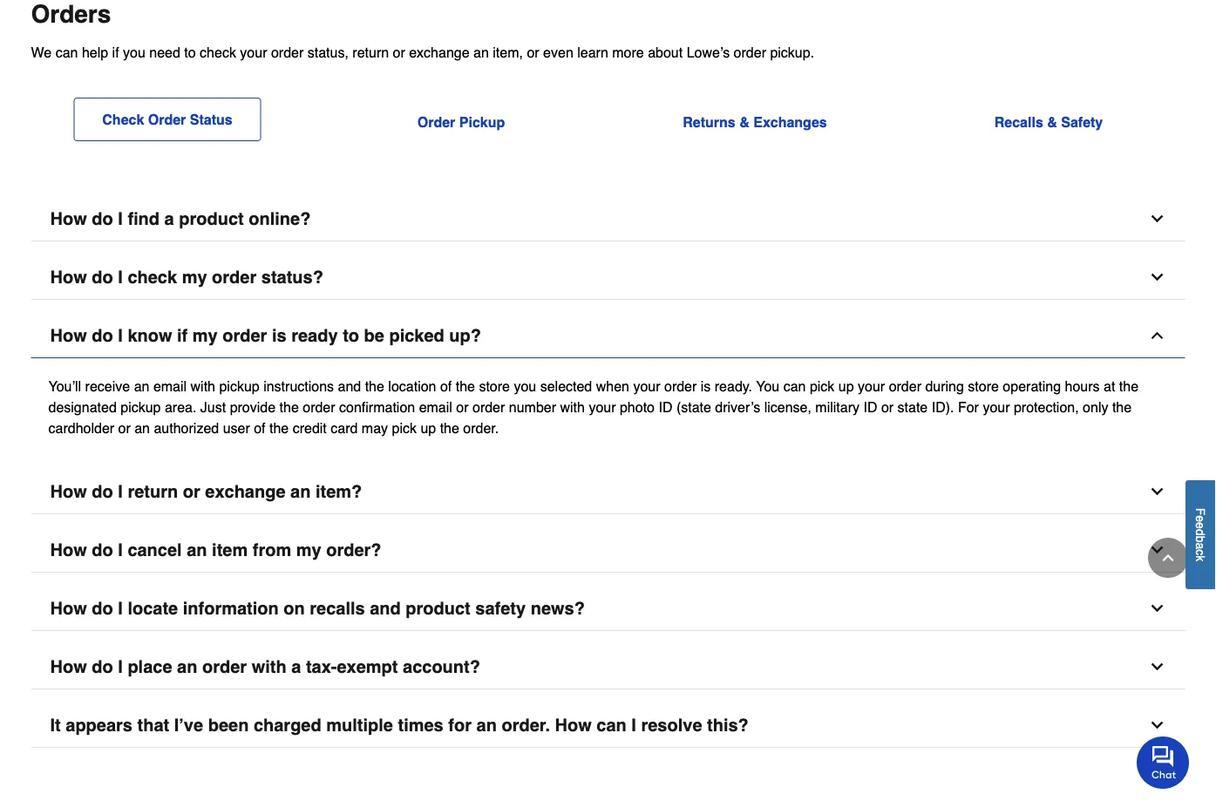 Task type: locate. For each thing, give the bounding box(es) containing it.
if right help
[[112, 44, 119, 60]]

0 horizontal spatial up
[[421, 420, 436, 436]]

pickup up provide
[[219, 378, 260, 394]]

or inside how do i return or exchange an item? button
[[183, 482, 200, 502]]

0 horizontal spatial email
[[153, 378, 187, 394]]

pick
[[810, 378, 835, 394], [392, 420, 417, 436]]

id
[[659, 399, 673, 415], [864, 399, 878, 415]]

1 vertical spatial if
[[177, 326, 188, 346]]

email up area.
[[153, 378, 187, 394]]

exchanges
[[754, 114, 827, 130]]

return right status,
[[353, 44, 389, 60]]

ready.
[[715, 378, 753, 394]]

product inside the how do i find a product online? button
[[179, 209, 244, 229]]

or right item,
[[527, 44, 539, 60]]

0 vertical spatial check
[[200, 44, 236, 60]]

exchange
[[409, 44, 470, 60], [205, 482, 286, 502]]

can up license,
[[784, 378, 806, 394]]

1 vertical spatial a
[[1194, 543, 1208, 549]]

0 horizontal spatial &
[[740, 114, 750, 130]]

0 vertical spatial a
[[164, 209, 174, 229]]

if right know
[[177, 326, 188, 346]]

driver's
[[715, 399, 761, 415]]

return up cancel
[[128, 482, 178, 502]]

do inside button
[[92, 209, 113, 229]]

2 chevron down image from the top
[[1149, 541, 1166, 559]]

chevron down image inside how do i return or exchange an item? button
[[1149, 483, 1166, 500]]

2 & from the left
[[1047, 114, 1057, 130]]

a up k
[[1194, 543, 1208, 549]]

hours
[[1065, 378, 1100, 394]]

the down up?
[[456, 378, 475, 394]]

your up the military
[[858, 378, 885, 394]]

1 vertical spatial email
[[419, 399, 452, 415]]

3 chevron down image from the top
[[1149, 600, 1166, 617]]

i for know
[[118, 326, 123, 346]]

an right place
[[177, 657, 197, 677]]

do for cancel
[[92, 540, 113, 560]]

2 vertical spatial can
[[597, 715, 627, 735]]

store up for
[[968, 378, 999, 394]]

chevron down image inside the 'how do i place an order with a tax-exempt account?' button
[[1149, 658, 1166, 676]]

locate
[[128, 599, 178, 619]]

1 vertical spatial and
[[370, 599, 401, 619]]

1 horizontal spatial order
[[417, 114, 455, 130]]

pickup down the 'receive'
[[121, 399, 161, 415]]

recalls & safety
[[995, 114, 1103, 130]]

0 horizontal spatial of
[[254, 420, 266, 436]]

0 vertical spatial and
[[338, 378, 361, 394]]

0 horizontal spatial order.
[[463, 420, 499, 436]]

do
[[92, 209, 113, 229], [92, 267, 113, 287], [92, 326, 113, 346], [92, 482, 113, 502], [92, 540, 113, 560], [92, 599, 113, 619], [92, 657, 113, 677]]

chat invite button image
[[1137, 736, 1190, 789]]

0 horizontal spatial a
[[164, 209, 174, 229]]

2 horizontal spatial can
[[784, 378, 806, 394]]

the
[[365, 378, 384, 394], [456, 378, 475, 394], [1119, 378, 1139, 394], [280, 399, 299, 415], [1113, 399, 1132, 415], [269, 420, 289, 436], [440, 420, 459, 436]]

chevron down image
[[1149, 269, 1166, 286], [1149, 483, 1166, 500], [1149, 658, 1166, 676], [1149, 717, 1166, 734]]

1 vertical spatial pickup
[[121, 399, 161, 415]]

chevron down image for item?
[[1149, 483, 1166, 500]]

3 do from the top
[[92, 326, 113, 346]]

i for locate
[[118, 599, 123, 619]]

0 horizontal spatial check
[[128, 267, 177, 287]]

status?
[[261, 267, 323, 287]]

0 vertical spatial email
[[153, 378, 187, 394]]

2 id from the left
[[864, 399, 878, 415]]

e
[[1194, 515, 1208, 522], [1194, 522, 1208, 529]]

0 horizontal spatial you
[[123, 44, 145, 60]]

status,
[[308, 44, 349, 60]]

0 vertical spatial pick
[[810, 378, 835, 394]]

and for the
[[338, 378, 361, 394]]

and for product
[[370, 599, 401, 619]]

1 horizontal spatial return
[[353, 44, 389, 60]]

for
[[958, 399, 979, 415]]

0 horizontal spatial pickup
[[121, 399, 161, 415]]

1 vertical spatial you
[[514, 378, 536, 394]]

2 vertical spatial chevron down image
[[1149, 600, 1166, 617]]

the left the "credit"
[[269, 420, 289, 436]]

to right need
[[184, 44, 196, 60]]

order
[[148, 111, 186, 127], [417, 114, 455, 130]]

e up d
[[1194, 515, 1208, 522]]

i inside button
[[118, 209, 123, 229]]

order left pickup
[[417, 114, 455, 130]]

1 horizontal spatial &
[[1047, 114, 1057, 130]]

be
[[364, 326, 384, 346]]

the right may
[[440, 420, 459, 436]]

i
[[118, 209, 123, 229], [118, 267, 123, 287], [118, 326, 123, 346], [118, 482, 123, 502], [118, 540, 123, 560], [118, 599, 123, 619], [118, 657, 123, 677], [632, 715, 636, 735]]

just
[[200, 399, 226, 415]]

f
[[1194, 508, 1208, 515]]

how do i cancel an item from my order?
[[50, 540, 382, 560]]

how do i locate information on recalls and product safety news?
[[50, 599, 585, 619]]

0 vertical spatial up
[[839, 378, 854, 394]]

1 horizontal spatial to
[[343, 326, 359, 346]]

your up 'photo'
[[633, 378, 661, 394]]

the down the at
[[1113, 399, 1132, 415]]

1 horizontal spatial is
[[701, 378, 711, 394]]

chevron down image inside the it appears that i've been charged multiple times for an order. how can i resolve this? button
[[1149, 717, 1166, 734]]

1 vertical spatial can
[[784, 378, 806, 394]]

your
[[240, 44, 267, 60], [633, 378, 661, 394], [858, 378, 885, 394], [589, 399, 616, 415], [983, 399, 1010, 415]]

order pickup
[[417, 114, 505, 130]]

1 chevron down image from the top
[[1149, 210, 1166, 228]]

0 vertical spatial is
[[272, 326, 287, 346]]

0 vertical spatial return
[[353, 44, 389, 60]]

how do i cancel an item from my order? button
[[31, 528, 1185, 573]]

times
[[398, 715, 444, 735]]

1 horizontal spatial you
[[514, 378, 536, 394]]

an left authorized
[[134, 420, 150, 436]]

card
[[331, 420, 358, 436]]

1 horizontal spatial check
[[200, 44, 236, 60]]

chevron down image inside how do i check my order status? button
[[1149, 269, 1166, 286]]

can down the 'how do i place an order with a tax-exempt account?' button
[[597, 715, 627, 735]]

to inside button
[[343, 326, 359, 346]]

instructions
[[263, 378, 334, 394]]

0 vertical spatial of
[[440, 378, 452, 394]]

how for how do i cancel an item from my order?
[[50, 540, 87, 560]]

multiple
[[326, 715, 393, 735]]

you up number
[[514, 378, 536, 394]]

1 store from the left
[[479, 378, 510, 394]]

with left tax-
[[252, 657, 287, 677]]

0 horizontal spatial and
[[338, 378, 361, 394]]

do for find
[[92, 209, 113, 229]]

1 vertical spatial exchange
[[205, 482, 286, 502]]

of right location
[[440, 378, 452, 394]]

1 horizontal spatial order.
[[502, 715, 550, 735]]

a right find
[[164, 209, 174, 229]]

1 horizontal spatial email
[[419, 399, 452, 415]]

1 vertical spatial product
[[406, 599, 471, 619]]

2 horizontal spatial a
[[1194, 543, 1208, 549]]

how do i return or exchange an item?
[[50, 482, 362, 502]]

to
[[184, 44, 196, 60], [343, 326, 359, 346]]

exchange up item
[[205, 482, 286, 502]]

user
[[223, 420, 250, 436]]

(state
[[677, 399, 711, 415]]

up up the military
[[839, 378, 854, 394]]

product up account?
[[406, 599, 471, 619]]

id left (state
[[659, 399, 673, 415]]

my right know
[[193, 326, 218, 346]]

or up how do i cancel an item from my order?
[[183, 482, 200, 502]]

need
[[149, 44, 180, 60]]

1 horizontal spatial product
[[406, 599, 471, 619]]

or
[[393, 44, 405, 60], [527, 44, 539, 60], [456, 399, 469, 415], [881, 399, 894, 415], [118, 420, 131, 436], [183, 482, 200, 502]]

2 vertical spatial my
[[296, 540, 321, 560]]

0 vertical spatial pickup
[[219, 378, 260, 394]]

2 vertical spatial with
[[252, 657, 287, 677]]

pickup
[[219, 378, 260, 394], [121, 399, 161, 415]]

your down when
[[589, 399, 616, 415]]

1 horizontal spatial store
[[968, 378, 999, 394]]

0 horizontal spatial can
[[56, 44, 78, 60]]

& for recalls
[[1047, 114, 1057, 130]]

order left ready on the left top of page
[[223, 326, 267, 346]]

to left the be
[[343, 326, 359, 346]]

1 vertical spatial pick
[[392, 420, 417, 436]]

0 vertical spatial exchange
[[409, 44, 470, 60]]

account?
[[403, 657, 480, 677]]

0 horizontal spatial if
[[112, 44, 119, 60]]

and inside "you'll receive an email with pickup instructions and the location of the store you selected when your order is ready. you can pick up your order during store operating hours at the designated pickup area. just provide the order confirmation email or order number with your photo id (state driver's license, military id or state id). for your protection, only the cardholder or an authorized user of the credit card may pick up the order."
[[338, 378, 361, 394]]

how do i check my order status? button
[[31, 255, 1185, 300]]

credit
[[293, 420, 327, 436]]

exchange left item,
[[409, 44, 470, 60]]

or left number
[[456, 399, 469, 415]]

1 horizontal spatial can
[[597, 715, 627, 735]]

email down location
[[419, 399, 452, 415]]

help
[[82, 44, 108, 60]]

1 vertical spatial to
[[343, 326, 359, 346]]

2 do from the top
[[92, 267, 113, 287]]

and inside button
[[370, 599, 401, 619]]

up down location
[[421, 420, 436, 436]]

lowe's
[[687, 44, 730, 60]]

1 vertical spatial return
[[128, 482, 178, 502]]

1 horizontal spatial a
[[291, 657, 301, 677]]

an left item?
[[290, 482, 311, 502]]

0 horizontal spatial exchange
[[205, 482, 286, 502]]

is left ready on the left top of page
[[272, 326, 287, 346]]

returns & exchanges link
[[683, 114, 827, 130]]

an left item
[[187, 540, 207, 560]]

0 horizontal spatial store
[[479, 378, 510, 394]]

how for how do i check my order status?
[[50, 267, 87, 287]]

with down selected
[[560, 399, 585, 415]]

6 do from the top
[[92, 599, 113, 619]]

chevron down image
[[1149, 210, 1166, 228], [1149, 541, 1166, 559], [1149, 600, 1166, 617]]

check up know
[[128, 267, 177, 287]]

1 do from the top
[[92, 209, 113, 229]]

2 horizontal spatial with
[[560, 399, 585, 415]]

id right the military
[[864, 399, 878, 415]]

with up 'just' at the left of the page
[[191, 378, 215, 394]]

2 chevron down image from the top
[[1149, 483, 1166, 500]]

check right need
[[200, 44, 236, 60]]

0 vertical spatial order.
[[463, 420, 499, 436]]

4 do from the top
[[92, 482, 113, 502]]

check
[[200, 44, 236, 60], [128, 267, 177, 287]]

how do i return or exchange an item? button
[[31, 470, 1185, 514]]

the down instructions
[[280, 399, 299, 415]]

store up number
[[479, 378, 510, 394]]

f e e d b a c k
[[1194, 508, 1208, 562]]

the up confirmation
[[365, 378, 384, 394]]

an right for
[[477, 715, 497, 735]]

order pickup link
[[417, 114, 505, 130]]

1 & from the left
[[740, 114, 750, 130]]

is up (state
[[701, 378, 711, 394]]

5 do from the top
[[92, 540, 113, 560]]

2 e from the top
[[1194, 522, 1208, 529]]

if inside button
[[177, 326, 188, 346]]

1 chevron down image from the top
[[1149, 269, 1166, 286]]

1 horizontal spatial id
[[864, 399, 878, 415]]

confirmation
[[339, 399, 415, 415]]

product inside how do i locate information on recalls and product safety news? button
[[406, 599, 471, 619]]

of down provide
[[254, 420, 266, 436]]

0 horizontal spatial to
[[184, 44, 196, 60]]

chevron up image
[[1149, 327, 1166, 344]]

1 horizontal spatial and
[[370, 599, 401, 619]]

1 vertical spatial is
[[701, 378, 711, 394]]

1 horizontal spatial if
[[177, 326, 188, 346]]

and right the recalls
[[370, 599, 401, 619]]

pick right may
[[392, 420, 417, 436]]

0 vertical spatial you
[[123, 44, 145, 60]]

we
[[31, 44, 52, 60]]

4 chevron down image from the top
[[1149, 717, 1166, 734]]

1 vertical spatial order.
[[502, 715, 550, 735]]

0 horizontal spatial is
[[272, 326, 287, 346]]

how
[[50, 209, 87, 229], [50, 267, 87, 287], [50, 326, 87, 346], [50, 482, 87, 502], [50, 540, 87, 560], [50, 599, 87, 619], [50, 657, 87, 677], [555, 715, 592, 735]]

or left state
[[881, 399, 894, 415]]

is inside "you'll receive an email with pickup instructions and the location of the store you selected when your order is ready. you can pick up your order during store operating hours at the designated pickup area. just provide the order confirmation email or order number with your photo id (state driver's license, military id or state id). for your protection, only the cardholder or an authorized user of the credit card may pick up the order."
[[701, 378, 711, 394]]

protection,
[[1014, 399, 1079, 415]]

0 horizontal spatial id
[[659, 399, 673, 415]]

order right check
[[148, 111, 186, 127]]

and
[[338, 378, 361, 394], [370, 599, 401, 619]]

the right the at
[[1119, 378, 1139, 394]]

& left safety
[[1047, 114, 1057, 130]]

you left need
[[123, 44, 145, 60]]

that
[[137, 715, 169, 735]]

and up confirmation
[[338, 378, 361, 394]]

1 horizontal spatial up
[[839, 378, 854, 394]]

1 horizontal spatial exchange
[[409, 44, 470, 60]]

order right lowe's
[[734, 44, 766, 60]]

order left status,
[[271, 44, 304, 60]]

is
[[272, 326, 287, 346], [701, 378, 711, 394]]

chevron down image inside 'how do i cancel an item from my order?' button
[[1149, 541, 1166, 559]]

1 vertical spatial my
[[193, 326, 218, 346]]

product up how do i check my order status?
[[179, 209, 244, 229]]

7 do from the top
[[92, 657, 113, 677]]

1 vertical spatial chevron down image
[[1149, 541, 1166, 559]]

e up b
[[1194, 522, 1208, 529]]

a left tax-
[[291, 657, 301, 677]]

my down the how do i find a product online?
[[182, 267, 207, 287]]

chevron up image
[[1160, 549, 1177, 567]]

how inside button
[[50, 209, 87, 229]]

pick up the military
[[810, 378, 835, 394]]

0 horizontal spatial with
[[191, 378, 215, 394]]

b
[[1194, 536, 1208, 543]]

1 vertical spatial check
[[128, 267, 177, 287]]

chevron down image inside the how do i find a product online? button
[[1149, 210, 1166, 228]]

you'll receive an email with pickup instructions and the location of the store you selected when your order is ready. you can pick up your order during store operating hours at the designated pickup area. just provide the order confirmation email or order number with your photo id (state driver's license, military id or state id). for your protection, only the cardholder or an authorized user of the credit card may pick up the order.
[[48, 378, 1139, 436]]

my right from
[[296, 540, 321, 560]]

1 horizontal spatial with
[[252, 657, 287, 677]]

scroll to top element
[[1148, 538, 1188, 578]]

& for returns
[[740, 114, 750, 130]]

chevron down image inside how do i locate information on recalls and product safety news? button
[[1149, 600, 1166, 617]]

can right we
[[56, 44, 78, 60]]

you
[[756, 378, 780, 394]]

1 vertical spatial with
[[560, 399, 585, 415]]

0 vertical spatial if
[[112, 44, 119, 60]]

3 chevron down image from the top
[[1149, 658, 1166, 676]]

cancel
[[128, 540, 182, 560]]

0 vertical spatial chevron down image
[[1149, 210, 1166, 228]]

& right returns
[[740, 114, 750, 130]]

0 horizontal spatial return
[[128, 482, 178, 502]]

0 horizontal spatial product
[[179, 209, 244, 229]]

1 horizontal spatial of
[[440, 378, 452, 394]]

do for place
[[92, 657, 113, 677]]

your left status,
[[240, 44, 267, 60]]

with
[[191, 378, 215, 394], [560, 399, 585, 415], [252, 657, 287, 677]]

military
[[816, 399, 860, 415]]

chevron down image for times
[[1149, 717, 1166, 734]]

product
[[179, 209, 244, 229], [406, 599, 471, 619]]

0 vertical spatial product
[[179, 209, 244, 229]]

with inside button
[[252, 657, 287, 677]]

a inside button
[[164, 209, 174, 229]]

how for how do i place an order with a tax-exempt account?
[[50, 657, 87, 677]]



Task type: describe. For each thing, give the bounding box(es) containing it.
learn
[[577, 44, 608, 60]]

operating
[[1003, 378, 1061, 394]]

recalls & safety link
[[995, 114, 1103, 130]]

f e e d b a c k button
[[1186, 480, 1216, 589]]

you inside "you'll receive an email with pickup instructions and the location of the store you selected when your order is ready. you can pick up your order during store operating hours at the designated pickup area. just provide the order confirmation email or order number with your photo id (state driver's license, military id or state id). for your protection, only the cardholder or an authorized user of the credit card may pick up the order."
[[514, 378, 536, 394]]

order. inside "you'll receive an email with pickup instructions and the location of the store you selected when your order is ready. you can pick up your order during store operating hours at the designated pickup area. just provide the order confirmation email or order number with your photo id (state driver's license, military id or state id). for your protection, only the cardholder or an authorized user of the credit card may pick up the order."
[[463, 420, 499, 436]]

status
[[190, 111, 233, 127]]

order left status?
[[212, 267, 257, 287]]

0 vertical spatial my
[[182, 267, 207, 287]]

1 vertical spatial of
[[254, 420, 266, 436]]

how do i know if my order is ready to be picked up?
[[50, 326, 481, 346]]

location
[[388, 378, 436, 394]]

do for check
[[92, 267, 113, 287]]

can inside "you'll receive an email with pickup instructions and the location of the store you selected when your order is ready. you can pick up your order during store operating hours at the designated pickup area. just provide the order confirmation email or order number with your photo id (state driver's license, military id or state id). for your protection, only the cardholder or an authorized user of the credit card may pick up the order."
[[784, 378, 806, 394]]

0 vertical spatial with
[[191, 378, 215, 394]]

do for locate
[[92, 599, 113, 619]]

even
[[543, 44, 574, 60]]

i've
[[174, 715, 203, 735]]

check inside button
[[128, 267, 177, 287]]

picked
[[389, 326, 445, 346]]

about
[[648, 44, 683, 60]]

an left item,
[[474, 44, 489, 60]]

i for place
[[118, 657, 123, 677]]

i for find
[[118, 209, 123, 229]]

news?
[[531, 599, 585, 619]]

ready
[[291, 326, 338, 346]]

when
[[596, 378, 630, 394]]

place
[[128, 657, 172, 677]]

it
[[50, 715, 61, 735]]

do for return
[[92, 482, 113, 502]]

1 id from the left
[[659, 399, 673, 415]]

d
[[1194, 529, 1208, 536]]

online?
[[249, 209, 311, 229]]

selected
[[540, 378, 592, 394]]

it appears that i've been charged multiple times for an order. how can i resolve this? button
[[31, 704, 1185, 748]]

or right status,
[[393, 44, 405, 60]]

order up state
[[889, 378, 922, 394]]

0 vertical spatial to
[[184, 44, 196, 60]]

exempt
[[337, 657, 398, 677]]

tax-
[[306, 657, 337, 677]]

find
[[128, 209, 160, 229]]

orders
[[31, 0, 111, 28]]

number
[[509, 399, 556, 415]]

item,
[[493, 44, 523, 60]]

how do i place an order with a tax-exempt account?
[[50, 657, 480, 677]]

charged
[[254, 715, 321, 735]]

this?
[[707, 715, 749, 735]]

order?
[[326, 540, 382, 560]]

how for how do i locate information on recalls and product safety news?
[[50, 599, 87, 619]]

0 vertical spatial can
[[56, 44, 78, 60]]

area.
[[165, 399, 197, 415]]

id).
[[932, 399, 954, 415]]

how for how do i return or exchange an item?
[[50, 482, 87, 502]]

license,
[[764, 399, 812, 415]]

recalls
[[995, 114, 1044, 130]]

chevron down image for order?
[[1149, 541, 1166, 559]]

know
[[128, 326, 172, 346]]

authorized
[[154, 420, 219, 436]]

item
[[212, 540, 248, 560]]

order up (state
[[664, 378, 697, 394]]

more
[[612, 44, 644, 60]]

pickup.
[[770, 44, 814, 60]]

0 horizontal spatial order
[[148, 111, 186, 127]]

returns
[[683, 114, 736, 130]]

during
[[925, 378, 964, 394]]

been
[[208, 715, 249, 735]]

receive
[[85, 378, 130, 394]]

chevron down image for a
[[1149, 658, 1166, 676]]

information
[[183, 599, 279, 619]]

safety
[[475, 599, 526, 619]]

1 e from the top
[[1194, 515, 1208, 522]]

chevron down image for product
[[1149, 600, 1166, 617]]

may
[[362, 420, 388, 436]]

can inside button
[[597, 715, 627, 735]]

c
[[1194, 549, 1208, 555]]

how do i place an order with a tax-exempt account? button
[[31, 645, 1185, 690]]

your right for
[[983, 399, 1010, 415]]

it appears that i've been charged multiple times for an order. how can i resolve this?
[[50, 715, 749, 735]]

check order status
[[102, 111, 233, 127]]

how do i find a product online? button
[[31, 197, 1185, 242]]

how do i know if my order is ready to be picked up? button
[[31, 314, 1185, 358]]

or right cardholder
[[118, 420, 131, 436]]

state
[[898, 399, 928, 415]]

pickup
[[459, 114, 505, 130]]

photo
[[620, 399, 655, 415]]

an right the 'receive'
[[134, 378, 149, 394]]

1 horizontal spatial pick
[[810, 378, 835, 394]]

from
[[253, 540, 291, 560]]

item?
[[316, 482, 362, 502]]

order left number
[[473, 399, 505, 415]]

how for how do i know if my order is ready to be picked up?
[[50, 326, 87, 346]]

check order status link
[[74, 98, 261, 141]]

2 store from the left
[[968, 378, 999, 394]]

on
[[284, 599, 305, 619]]

i for return
[[118, 482, 123, 502]]

for
[[448, 715, 472, 735]]

you'll
[[48, 378, 81, 394]]

1 vertical spatial up
[[421, 420, 436, 436]]

how for how do i find a product online?
[[50, 209, 87, 229]]

we can help if you need to check your order status, return or exchange an item, or even learn more about lowe's order pickup.
[[31, 44, 814, 60]]

is inside button
[[272, 326, 287, 346]]

0 horizontal spatial pick
[[392, 420, 417, 436]]

order up the "credit"
[[303, 399, 335, 415]]

provide
[[230, 399, 276, 415]]

i for check
[[118, 267, 123, 287]]

only
[[1083, 399, 1109, 415]]

how do i check my order status?
[[50, 267, 323, 287]]

i for cancel
[[118, 540, 123, 560]]

1 horizontal spatial pickup
[[219, 378, 260, 394]]

2 vertical spatial a
[[291, 657, 301, 677]]

up?
[[449, 326, 481, 346]]

order up been at bottom left
[[202, 657, 247, 677]]

cardholder
[[48, 420, 114, 436]]

how do i locate information on recalls and product safety news? button
[[31, 587, 1185, 631]]

do for know
[[92, 326, 113, 346]]

recalls
[[310, 599, 365, 619]]

return inside button
[[128, 482, 178, 502]]

designated
[[48, 399, 117, 415]]

k
[[1194, 555, 1208, 562]]

at
[[1104, 378, 1116, 394]]

exchange inside button
[[205, 482, 286, 502]]

order. inside button
[[502, 715, 550, 735]]



Task type: vqa. For each thing, say whether or not it's contained in the screenshot.
DreamBone
no



